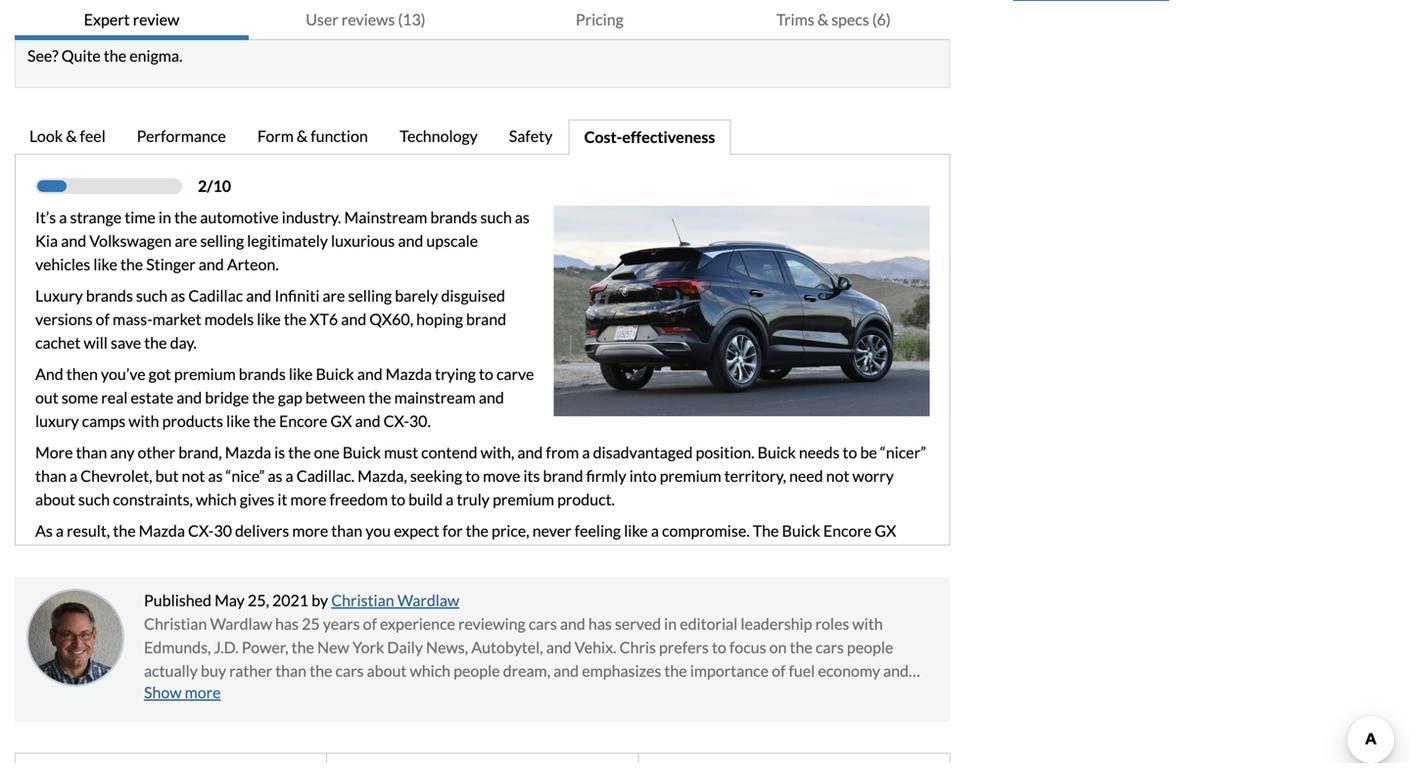 Task type: vqa. For each thing, say whether or not it's contained in the screenshot.
Published May 25, 2021 by Christian Wardlaw
yes



Task type: describe. For each thing, give the bounding box(es) containing it.
1 horizontal spatial cars
[[529, 614, 557, 633]]

served
[[615, 614, 661, 633]]

vehicles
[[35, 255, 90, 274]]

30
[[214, 521, 232, 540]]

the down the 25
[[292, 638, 314, 657]]

as up "it"
[[268, 466, 283, 486]]

legitimately
[[247, 231, 328, 250]]

1 horizontal spatial people
[[847, 638, 894, 657]]

the down volkswagen
[[120, 255, 143, 274]]

1 tab from the left
[[16, 754, 328, 763]]

father
[[814, 685, 856, 704]]

a inside it's a strange time in the automotive industry. mainstream brands such as kia and volkswagen are selling legitimately luxurious and upscale vehicles like the stinger and arteon.
[[59, 208, 67, 227]]

1 horizontal spatial premium
[[493, 490, 555, 509]]

safety
[[144, 685, 186, 704]]

is down dream,
[[512, 685, 523, 704]]

trims & specs (6) tab
[[717, 0, 951, 40]]

tab list containing expert review
[[15, 0, 951, 40]]

as a result, the mazda cx-30 delivers more than you expect for the price, never feeling like a compromise. the buick encore gx delivers less than you expect for the price, and almost always feels like a compromise.
[[35, 521, 897, 564]]

edmunds,
[[144, 638, 211, 657]]

xt6
[[310, 310, 338, 329]]

2 not from the left
[[827, 466, 850, 486]]

2 vertical spatial more
[[185, 683, 221, 702]]

and left lives
[[220, 708, 245, 728]]

volkswagen
[[89, 231, 172, 250]]

prefers
[[659, 638, 709, 657]]

must
[[384, 443, 418, 462]]

1 vertical spatial chris
[[473, 685, 509, 704]]

married
[[526, 685, 581, 704]]

new
[[317, 638, 350, 657]]

brand,
[[179, 443, 222, 462]]

see?
[[27, 46, 58, 65]]

form & function tab
[[243, 120, 385, 156]]

of up york
[[363, 614, 377, 633]]

buick inside as a result, the mazda cx-30 delivers more than you expect for the price, never feeling like a compromise. the buick encore gx delivers less than you expect for the price, and almost always feels like a compromise.
[[782, 521, 821, 540]]

and up the married
[[554, 661, 579, 681]]

0 vertical spatial wardlaw
[[398, 591, 460, 610]]

cx- inside 'and then you've got premium brands like buick and mazda trying to carve out some real estate and bridge the gap between the mainstream and luxury camps with products like the encore gx and cx-30.'
[[384, 412, 409, 431]]

2 horizontal spatial cars
[[816, 638, 844, 657]]

and down carve
[[479, 388, 504, 407]]

quite
[[61, 46, 101, 65]]

like down 'bridge'
[[226, 412, 250, 431]]

user reviews (13)
[[306, 10, 426, 29]]

see? quite the enigma.
[[27, 46, 183, 65]]

encore inside as a result, the mazda cx-30 delivers more than you expect for the price, never feeling like a compromise. the buick encore gx delivers less than you expect for the price, and almost always feels like a compromise.
[[824, 521, 872, 540]]

freedom
[[330, 490, 388, 509]]

selling inside luxury brands such as cadillac and infiniti are selling barely disguised versions of mass-market models like the xt6 and qx60, hoping brand cachet will save the day.
[[348, 286, 392, 305]]

a up "it"
[[286, 466, 294, 486]]

and left vehix.
[[546, 638, 572, 657]]

and up between
[[357, 365, 383, 384]]

and up four
[[884, 661, 909, 681]]

wardlaw inside christian wardlaw has 25 years of experience reviewing cars and has served in editorial leadership roles with edmunds, j.d. power, the new york daily news, autobytel, and vehix. chris prefers to focus on the cars people actually buy rather than the cars about which people dream, and emphasizes the importance of fuel economy and safety as much as how much fun a car is to drive. chris is married to an automotive journalist, is the father of four daughters, and lives in southern california.
[[210, 614, 272, 633]]

1 vertical spatial expect
[[184, 545, 230, 564]]

as
[[35, 521, 53, 540]]

2021
[[272, 591, 309, 610]]

save
[[111, 333, 141, 352]]

& for trims
[[818, 10, 829, 29]]

daily
[[387, 638, 423, 657]]

the down prefers
[[665, 661, 688, 681]]

the down new
[[310, 661, 333, 681]]

2
[[198, 176, 207, 195]]

result,
[[67, 521, 110, 540]]

1 not from the left
[[182, 466, 205, 486]]

published may 25, 2021 by christian wardlaw
[[144, 591, 460, 610]]

in inside it's a strange time in the automotive industry. mainstream brands such as kia and volkswagen are selling legitimately luxurious and upscale vehicles like the stinger and arteon.
[[159, 208, 171, 227]]

kia
[[35, 231, 58, 250]]

cost-effectiveness
[[585, 127, 716, 147]]

"nicer"
[[881, 443, 927, 462]]

as inside luxury brands such as cadillac and infiniti are selling barely disguised versions of mass-market models like the xt6 and qx60, hoping brand cachet will save the day.
[[171, 286, 185, 305]]

move
[[483, 466, 521, 486]]

show more
[[144, 683, 221, 702]]

importance
[[691, 661, 769, 681]]

and right 'xt6'
[[341, 310, 367, 329]]

1 horizontal spatial chris
[[620, 638, 656, 657]]

show
[[144, 683, 182, 702]]

25
[[302, 614, 320, 633]]

(13)
[[398, 10, 426, 29]]

buick up the mazda,
[[343, 443, 381, 462]]

0 vertical spatial delivers
[[235, 521, 289, 540]]

mazda inside 'and then you've got premium brands like buick and mazda trying to carve out some real estate and bridge the gap between the mainstream and luxury camps with products like the encore gx and cx-30.'
[[386, 365, 432, 384]]

and inside more than any other brand, mazda is the one buick must contend with, and from a disadvantaged position. buick needs to be "nicer" than a chevrolet, but not as "nice" as a cadillac. mazda, seeking to move its brand firmly into premium territory, need not worry about such constraints, which gives it more freedom to build a truly premium product.
[[518, 443, 543, 462]]

gx inside as a result, the mazda cx-30 delivers more than you expect for the price, never feeling like a compromise. the buick encore gx delivers less than you expect for the price, and almost always feels like a compromise.
[[875, 521, 897, 540]]

as down brand,
[[208, 466, 223, 486]]

other
[[138, 443, 176, 462]]

its
[[524, 466, 540, 486]]

luxury
[[35, 412, 79, 431]]

than down more
[[35, 466, 67, 486]]

got
[[149, 365, 171, 384]]

any
[[110, 443, 135, 462]]

day.
[[170, 333, 197, 352]]

a right feels
[[512, 545, 520, 564]]

2 / 10
[[198, 176, 231, 195]]

buick up territory,
[[758, 443, 796, 462]]

how
[[265, 685, 295, 704]]

to left 'an'
[[584, 685, 598, 704]]

from
[[546, 443, 579, 462]]

cachet
[[35, 333, 81, 352]]

southern
[[298, 708, 361, 728]]

strange
[[70, 208, 122, 227]]

0 horizontal spatial for
[[233, 545, 253, 564]]

tab panel containing 2
[[15, 154, 951, 566]]

published
[[144, 591, 212, 610]]

and inside as a result, the mazda cx-30 delivers more than you expect for the price, never feeling like a compromise. the buick encore gx delivers less than you expect for the price, and almost always feels like a compromise.
[[323, 545, 348, 564]]

selling inside it's a strange time in the automotive industry. mainstream brands such as kia and volkswagen are selling legitimately luxurious and upscale vehicles like the stinger and arteon.
[[200, 231, 244, 250]]

and up vehix.
[[560, 614, 586, 633]]

to left be
[[843, 443, 858, 462]]

a down more
[[70, 466, 77, 486]]

pricing
[[576, 10, 624, 29]]

arteon.
[[227, 255, 279, 274]]

truly
[[457, 490, 490, 509]]

to left build
[[391, 490, 406, 509]]

mazda,
[[358, 466, 407, 486]]

mainstream
[[344, 208, 428, 227]]

such inside it's a strange time in the automotive industry. mainstream brands such as kia and volkswagen are selling legitimately luxurious and upscale vehicles like the stinger and arteon.
[[481, 208, 512, 227]]

buick inside 'and then you've got premium brands like buick and mazda trying to carve out some real estate and bridge the gap between the mainstream and luxury camps with products like the encore gx and cx-30.'
[[316, 365, 354, 384]]

than right 'less'
[[121, 545, 153, 564]]

like right feels
[[485, 545, 509, 564]]

& for form
[[297, 126, 308, 146]]

about inside more than any other brand, mazda is the one buick must contend with, and from a disadvantaged position. buick needs to be "nicer" than a chevrolet, but not as "nice" as a cadillac. mazda, seeking to move its brand firmly into premium territory, need not worry about such constraints, which gives it more freedom to build a truly premium product.
[[35, 490, 75, 509]]

30.
[[409, 412, 431, 431]]

and down between
[[355, 412, 381, 431]]

experience
[[380, 614, 456, 633]]

1 vertical spatial compromise.
[[523, 545, 611, 564]]

cx- inside as a result, the mazda cx-30 delivers more than you expect for the price, never feeling like a compromise. the buick encore gx delivers less than you expect for the price, and almost always feels like a compromise.
[[188, 521, 214, 540]]

some
[[62, 388, 98, 407]]

focus
[[730, 638, 767, 657]]

mazda inside as a result, the mazda cx-30 delivers more than you expect for the price, never feeling like a compromise. the buick encore gx delivers less than you expect for the price, and almost always feels like a compromise.
[[139, 521, 185, 540]]

such inside luxury brands such as cadillac and infiniti are selling barely disguised versions of mass-market models like the xt6 and qx60, hoping brand cachet will save the day.
[[136, 286, 168, 305]]

brands inside 'and then you've got premium brands like buick and mazda trying to carve out some real estate and bridge the gap between the mainstream and luxury camps with products like the encore gx and cx-30.'
[[239, 365, 286, 384]]

emphasizes
[[582, 661, 662, 681]]

mainstream
[[394, 388, 476, 407]]

look & feel
[[29, 126, 106, 146]]

"nice"
[[226, 466, 265, 486]]

york
[[353, 638, 384, 657]]

1 vertical spatial in
[[664, 614, 677, 633]]

the inside more than any other brand, mazda is the one buick must contend with, and from a disadvantaged position. buick needs to be "nicer" than a chevrolet, but not as "nice" as a cadillac. mazda, seeking to move its brand firmly into premium territory, need not worry about such constraints, which gives it more freedom to build a truly premium product.
[[288, 443, 311, 462]]

which inside more than any other brand, mazda is the one buick must contend with, and from a disadvantaged position. buick needs to be "nicer" than a chevrolet, but not as "nice" as a cadillac. mazda, seeking to move its brand firmly into premium territory, need not worry about such constraints, which gives it more freedom to build a truly premium product.
[[196, 490, 237, 509]]

then
[[66, 365, 98, 384]]

like up gap
[[289, 365, 313, 384]]

pricing tab
[[483, 0, 717, 40]]

1 horizontal spatial christian
[[331, 591, 395, 610]]

and down mainstream
[[398, 231, 424, 250]]

the right between
[[369, 388, 391, 407]]

an
[[601, 685, 618, 704]]

the up feels
[[466, 521, 489, 540]]

market
[[153, 310, 202, 329]]

out
[[35, 388, 59, 407]]

needs
[[799, 443, 840, 462]]

like inside it's a strange time in the automotive industry. mainstream brands such as kia and volkswagen are selling legitimately luxurious and upscale vehicles like the stinger and arteon.
[[93, 255, 117, 274]]

with,
[[481, 443, 515, 462]]

function
[[311, 126, 368, 146]]

and down the arteon.
[[246, 286, 272, 305]]

as up daughters,
[[189, 685, 204, 704]]

feels
[[450, 545, 482, 564]]

power,
[[242, 638, 289, 657]]

you've
[[101, 365, 146, 384]]

more inside more than any other brand, mazda is the one buick must contend with, and from a disadvantaged position. buick needs to be "nicer" than a chevrolet, but not as "nice" as a cadillac. mazda, seeking to move its brand firmly into premium territory, need not worry about such constraints, which gives it more freedom to build a truly premium product.
[[291, 490, 327, 509]]

to up importance
[[712, 638, 727, 657]]

the up 'less'
[[113, 521, 136, 540]]

the left gap
[[252, 388, 275, 407]]

one
[[314, 443, 340, 462]]

and up cadillac
[[199, 255, 224, 274]]

are inside luxury brands such as cadillac and infiniti are selling barely disguised versions of mass-market models like the xt6 and qx60, hoping brand cachet will save the day.
[[323, 286, 345, 305]]

0 vertical spatial for
[[443, 521, 463, 540]]

and up vehicles
[[61, 231, 86, 250]]

economy
[[818, 661, 881, 681]]

stinger
[[146, 255, 196, 274]]

gives
[[240, 490, 275, 509]]

about inside christian wardlaw has 25 years of experience reviewing cars and has served in editorial leadership roles with edmunds, j.d. power, the new york daily news, autobytel, and vehix. chris prefers to focus on the cars people actually buy rather than the cars about which people dream, and emphasizes the importance of fuel economy and safety as much as how much fun a car is to drive. chris is married to an automotive journalist, is the father of four daughters, and lives in southern california.
[[367, 661, 407, 681]]

brand inside more than any other brand, mazda is the one buick must contend with, and from a disadvantaged position. buick needs to be "nicer" than a chevrolet, but not as "nice" as a cadillac. mazda, seeking to move its brand firmly into premium territory, need not worry about such constraints, which gives it more freedom to build a truly premium product.
[[543, 466, 584, 486]]

2 vertical spatial in
[[282, 708, 295, 728]]

a inside christian wardlaw has 25 years of experience reviewing cars and has served in editorial leadership roles with edmunds, j.d. power, the new york daily news, autobytel, and vehix. chris prefers to focus on the cars people actually buy rather than the cars about which people dream, and emphasizes the importance of fuel economy and safety as much as how much fun a car is to drive. chris is married to an automotive journalist, is the father of four daughters, and lives in southern california.
[[364, 685, 372, 704]]

brand inside luxury brands such as cadillac and infiniti are selling barely disguised versions of mass-market models like the xt6 and qx60, hoping brand cachet will save the day.
[[466, 310, 507, 329]]

than left any
[[76, 443, 107, 462]]

buy
[[201, 661, 226, 681]]

1 horizontal spatial price,
[[492, 521, 530, 540]]

1 vertical spatial delivers
[[35, 545, 89, 564]]

a down "into"
[[651, 521, 659, 540]]

user reviews (13) tab
[[249, 0, 483, 40]]

as inside it's a strange time in the automotive industry. mainstream brands such as kia and volkswagen are selling legitimately luxurious and upscale vehicles like the stinger and arteon.
[[515, 208, 530, 227]]

1 vertical spatial price,
[[282, 545, 320, 564]]

than down freedom
[[331, 521, 363, 540]]

gap
[[278, 388, 303, 407]]

2 has from the left
[[589, 614, 612, 633]]

mass-
[[113, 310, 153, 329]]

user
[[306, 10, 339, 29]]



Task type: locate. For each thing, give the bounding box(es) containing it.
3 tab list from the top
[[15, 753, 951, 763]]

0 vertical spatial christian
[[331, 591, 395, 610]]

0 horizontal spatial christian
[[144, 614, 207, 633]]

0 horizontal spatial encore
[[279, 412, 328, 431]]

0 vertical spatial compromise.
[[662, 521, 750, 540]]

0 vertical spatial gx
[[331, 412, 352, 431]]

you up published
[[156, 545, 181, 564]]

brand
[[466, 310, 507, 329], [543, 466, 584, 486]]

0 vertical spatial you
[[366, 521, 391, 540]]

expert review
[[84, 10, 180, 29]]

gx
[[331, 412, 352, 431], [875, 521, 897, 540]]

christian wardlaw link
[[331, 591, 460, 610]]

four
[[876, 685, 905, 704]]

0 vertical spatial premium
[[174, 365, 236, 384]]

cars
[[529, 614, 557, 633], [816, 638, 844, 657], [336, 661, 364, 681]]

mazda up the "nice"
[[225, 443, 271, 462]]

1 has from the left
[[275, 614, 299, 633]]

2 horizontal spatial such
[[481, 208, 512, 227]]

to left the drive.
[[414, 685, 428, 704]]

1 horizontal spatial about
[[367, 661, 407, 681]]

models
[[205, 310, 254, 329]]

real
[[101, 388, 128, 407]]

form & function
[[258, 126, 368, 146]]

as down the rather
[[248, 685, 262, 704]]

0 horizontal spatial with
[[129, 412, 159, 431]]

christian wardlaw headshot image
[[26, 589, 124, 687]]

about up as
[[35, 490, 75, 509]]

2 vertical spatial such
[[78, 490, 110, 509]]

it's
[[35, 208, 56, 227]]

you up almost
[[366, 521, 391, 540]]

with right roles
[[853, 614, 883, 633]]

the right the time
[[174, 208, 197, 227]]

automotive inside it's a strange time in the automotive industry. mainstream brands such as kia and volkswagen are selling legitimately luxurious and upscale vehicles like the stinger and arteon.
[[200, 208, 279, 227]]

brands up gap
[[239, 365, 286, 384]]

cost-
[[585, 127, 623, 147]]

0 vertical spatial automotive
[[200, 208, 279, 227]]

0 vertical spatial such
[[481, 208, 512, 227]]

1 horizontal spatial for
[[443, 521, 463, 540]]

1 vertical spatial cars
[[816, 638, 844, 657]]

tab down daughters,
[[16, 754, 328, 763]]

encore down gap
[[279, 412, 328, 431]]

mazda up mainstream
[[386, 365, 432, 384]]

with
[[129, 412, 159, 431], [853, 614, 883, 633]]

premium
[[174, 365, 236, 384], [660, 466, 722, 486], [493, 490, 555, 509]]

brands inside it's a strange time in the automotive industry. mainstream brands such as kia and volkswagen are selling legitimately luxurious and upscale vehicles like the stinger and arteon.
[[431, 208, 478, 227]]

1 vertical spatial encore
[[824, 521, 872, 540]]

to up truly
[[466, 466, 480, 486]]

1 vertical spatial christian
[[144, 614, 207, 633]]

1 horizontal spatial brand
[[543, 466, 584, 486]]

is right car
[[400, 685, 411, 704]]

than inside christian wardlaw has 25 years of experience reviewing cars and has served in editorial leadership roles with edmunds, j.d. power, the new york daily news, autobytel, and vehix. chris prefers to focus on the cars people actually buy rather than the cars about which people dream, and emphasizes the importance of fuel economy and safety as much as how much fun a car is to drive. chris is married to an automotive journalist, is the father of four daughters, and lives in southern california.
[[276, 661, 307, 681]]

& right form
[[297, 126, 308, 146]]

firmly
[[587, 466, 627, 486]]

christian up years
[[331, 591, 395, 610]]

1 vertical spatial brands
[[86, 286, 133, 305]]

about
[[35, 490, 75, 509], [367, 661, 407, 681]]

and up "its"
[[518, 443, 543, 462]]

such
[[481, 208, 512, 227], [136, 286, 168, 305], [78, 490, 110, 509]]

will
[[84, 333, 108, 352]]

show more button
[[144, 683, 221, 702]]

more down cadillac.
[[292, 521, 328, 540]]

performance
[[137, 126, 226, 146]]

tab list containing look & feel
[[15, 120, 951, 156]]

1 horizontal spatial you
[[366, 521, 391, 540]]

2 horizontal spatial in
[[664, 614, 677, 633]]

by
[[312, 591, 328, 610]]

1 vertical spatial mazda
[[225, 443, 271, 462]]

0 horizontal spatial expect
[[184, 545, 230, 564]]

more down buy
[[185, 683, 221, 702]]

are
[[175, 231, 197, 250], [323, 286, 345, 305]]

territory,
[[725, 466, 787, 486]]

encore inside 'and then you've got premium brands like buick and mazda trying to carve out some real estate and bridge the gap between the mainstream and luxury camps with products like the encore gx and cx-30.'
[[279, 412, 328, 431]]

the up 25, on the left
[[256, 545, 279, 564]]

0 horizontal spatial chris
[[473, 685, 509, 704]]

as up market
[[171, 286, 185, 305]]

the left one
[[288, 443, 311, 462]]

/
[[207, 176, 213, 195]]

0 horizontal spatial not
[[182, 466, 205, 486]]

1 vertical spatial for
[[233, 545, 253, 564]]

gx inside 'and then you've got premium brands like buick and mazda trying to carve out some real estate and bridge the gap between the mainstream and luxury camps with products like the encore gx and cx-30.'
[[331, 412, 352, 431]]

with inside 'and then you've got premium brands like buick and mazda trying to carve out some real estate and bridge the gap between the mainstream and luxury camps with products like the encore gx and cx-30.'
[[129, 412, 159, 431]]

1 vertical spatial such
[[136, 286, 168, 305]]

1 horizontal spatial compromise.
[[662, 521, 750, 540]]

car
[[375, 685, 397, 704]]

2021 buick encore gx test drive review costeffectivenessimage image
[[554, 206, 931, 416]]

selling
[[200, 231, 244, 250], [348, 286, 392, 305]]

daughters,
[[144, 708, 217, 728]]

1 vertical spatial automotive
[[621, 685, 700, 704]]

tab list
[[15, 0, 951, 40], [15, 120, 951, 156], [15, 753, 951, 763]]

such up 'result,'
[[78, 490, 110, 509]]

0 vertical spatial about
[[35, 490, 75, 509]]

price,
[[492, 521, 530, 540], [282, 545, 320, 564]]

in right the time
[[159, 208, 171, 227]]

are inside it's a strange time in the automotive industry. mainstream brands such as kia and volkswagen are selling legitimately luxurious and upscale vehicles like the stinger and arteon.
[[175, 231, 197, 250]]

has
[[275, 614, 299, 633], [589, 614, 612, 633]]

0 vertical spatial price,
[[492, 521, 530, 540]]

cx- down constraints,
[[188, 521, 214, 540]]

a left car
[[364, 685, 372, 704]]

years
[[323, 614, 360, 633]]

0 horizontal spatial such
[[78, 490, 110, 509]]

drive.
[[431, 685, 470, 704]]

not
[[182, 466, 205, 486], [827, 466, 850, 486]]

leadership
[[741, 614, 813, 633]]

like down volkswagen
[[93, 255, 117, 274]]

0 horizontal spatial automotive
[[200, 208, 279, 227]]

look & feel tab
[[15, 120, 122, 156]]

which inside christian wardlaw has 25 years of experience reviewing cars and has served in editorial leadership roles with edmunds, j.d. power, the new york daily news, autobytel, and vehix. chris prefers to focus on the cars people actually buy rather than the cars about which people dream, and emphasizes the importance of fuel economy and safety as much as how much fun a car is to drive. chris is married to an automotive journalist, is the father of four daughters, and lives in southern california.
[[410, 661, 451, 681]]

price, up published may 25, 2021 by christian wardlaw
[[282, 545, 320, 564]]

performance tab
[[122, 120, 243, 156]]

feeling
[[575, 521, 621, 540]]

1 horizontal spatial delivers
[[235, 521, 289, 540]]

for up the may at bottom left
[[233, 545, 253, 564]]

may
[[215, 591, 245, 610]]

for
[[443, 521, 463, 540], [233, 545, 253, 564]]

cadillac
[[188, 286, 243, 305]]

automotive inside christian wardlaw has 25 years of experience reviewing cars and has served in editorial leadership roles with edmunds, j.d. power, the new york daily news, autobytel, and vehix. chris prefers to focus on the cars people actually buy rather than the cars about which people dream, and emphasizes the importance of fuel economy and safety as much as how much fun a car is to drive. chris is married to an automotive journalist, is the father of four daughters, and lives in southern california.
[[621, 685, 700, 704]]

premium down position.
[[660, 466, 722, 486]]

premium up 'bridge'
[[174, 365, 236, 384]]

the down fuel
[[788, 685, 811, 704]]

it's a strange time in the automotive industry. mainstream brands such as kia and volkswagen are selling legitimately luxurious and upscale vehicles like the stinger and arteon.
[[35, 208, 530, 274]]

reviewing
[[459, 614, 526, 633]]

than
[[76, 443, 107, 462], [35, 466, 67, 486], [331, 521, 363, 540], [121, 545, 153, 564], [276, 661, 307, 681]]

2 vertical spatial tab list
[[15, 753, 951, 763]]

is inside more than any other brand, mazda is the one buick must contend with, and from a disadvantaged position. buick needs to be "nicer" than a chevrolet, but not as "nice" as a cadillac. mazda, seeking to move its brand firmly into premium territory, need not worry about such constraints, which gives it more freedom to build a truly premium product.
[[274, 443, 285, 462]]

less
[[92, 545, 118, 564]]

1 vertical spatial people
[[454, 661, 500, 681]]

0 horizontal spatial delivers
[[35, 545, 89, 564]]

1 horizontal spatial brands
[[239, 365, 286, 384]]

0 horizontal spatial cars
[[336, 661, 364, 681]]

j.d.
[[214, 638, 239, 657]]

as down "safety" tab
[[515, 208, 530, 227]]

christian inside christian wardlaw has 25 years of experience reviewing cars and has served in editorial leadership roles with edmunds, j.d. power, the new york daily news, autobytel, and vehix. chris prefers to focus on the cars people actually buy rather than the cars about which people dream, and emphasizes the importance of fuel economy and safety as much as how much fun a car is to drive. chris is married to an automotive journalist, is the father of four daughters, and lives in southern california.
[[144, 614, 207, 633]]

1 vertical spatial which
[[410, 661, 451, 681]]

the down the infiniti
[[284, 310, 307, 329]]

0 horizontal spatial wardlaw
[[210, 614, 272, 633]]

time
[[125, 208, 156, 227]]

chris right the drive.
[[473, 685, 509, 704]]

like down the infiniti
[[257, 310, 281, 329]]

safety tab
[[495, 120, 569, 156]]

tab
[[16, 754, 328, 763], [328, 754, 639, 763], [639, 754, 950, 763]]

expert review tab
[[15, 0, 249, 40]]

the up the "nice"
[[253, 412, 276, 431]]

1 horizontal spatial automotive
[[621, 685, 700, 704]]

look
[[29, 126, 63, 146]]

rather
[[229, 661, 273, 681]]

1 horizontal spatial expect
[[394, 521, 440, 540]]

vehix.
[[575, 638, 617, 657]]

contend
[[421, 443, 478, 462]]

of up "will"
[[96, 310, 110, 329]]

in up prefers
[[664, 614, 677, 633]]

position.
[[696, 443, 755, 462]]

worry
[[853, 466, 894, 486]]

and up products
[[177, 388, 202, 407]]

0 vertical spatial chris
[[620, 638, 656, 657]]

chevrolet,
[[81, 466, 152, 486]]

tab down father
[[639, 754, 950, 763]]

more
[[35, 443, 73, 462]]

0 vertical spatial brands
[[431, 208, 478, 227]]

is right journalist, at bottom
[[774, 685, 785, 704]]

0 vertical spatial mazda
[[386, 365, 432, 384]]

are up 'xt6'
[[323, 286, 345, 305]]

wardlaw down the may at bottom left
[[210, 614, 272, 633]]

mazda down constraints,
[[139, 521, 185, 540]]

the right quite
[[104, 46, 127, 65]]

actually
[[144, 661, 198, 681]]

a
[[59, 208, 67, 227], [582, 443, 590, 462], [70, 466, 77, 486], [286, 466, 294, 486], [446, 490, 454, 509], [56, 521, 64, 540], [651, 521, 659, 540], [512, 545, 520, 564], [364, 685, 372, 704]]

of inside luxury brands such as cadillac and infiniti are selling barely disguised versions of mass-market models like the xt6 and qx60, hoping brand cachet will save the day.
[[96, 310, 110, 329]]

1 tab list from the top
[[15, 0, 951, 40]]

mazda
[[386, 365, 432, 384], [225, 443, 271, 462], [139, 521, 185, 540]]

automotive down emphasizes
[[621, 685, 700, 704]]

brand down from at the left
[[543, 466, 584, 486]]

such inside more than any other brand, mazda is the one buick must contend with, and from a disadvantaged position. buick needs to be "nicer" than a chevrolet, but not as "nice" as a cadillac. mazda, seeking to move its brand firmly into premium territory, need not worry about such constraints, which gives it more freedom to build a truly premium product.
[[78, 490, 110, 509]]

buick right the at bottom right
[[782, 521, 821, 540]]

premium inside 'and then you've got premium brands like buick and mazda trying to carve out some real estate and bridge the gap between the mainstream and luxury camps with products like the encore gx and cx-30.'
[[174, 365, 236, 384]]

cost-effectiveness tab
[[569, 120, 731, 156]]

1 vertical spatial tab list
[[15, 120, 951, 156]]

2 horizontal spatial premium
[[660, 466, 722, 486]]

1 vertical spatial more
[[292, 521, 328, 540]]

0 horizontal spatial in
[[159, 208, 171, 227]]

the left day.
[[144, 333, 167, 352]]

is left one
[[274, 443, 285, 462]]

be
[[861, 443, 878, 462]]

wardlaw
[[398, 591, 460, 610], [210, 614, 272, 633]]

2 tab from the left
[[328, 754, 639, 763]]

1 vertical spatial you
[[156, 545, 181, 564]]

0 vertical spatial people
[[847, 638, 894, 657]]

0 horizontal spatial brands
[[86, 286, 133, 305]]

0 horizontal spatial &
[[66, 126, 77, 146]]

tab panel
[[15, 154, 951, 566]]

mazda inside more than any other brand, mazda is the one buick must contend with, and from a disadvantaged position. buick needs to be "nicer" than a chevrolet, but not as "nice" as a cadillac. mazda, seeking to move its brand firmly into premium territory, need not worry about such constraints, which gives it more freedom to build a truly premium product.
[[225, 443, 271, 462]]

products
[[162, 412, 223, 431]]

hoping
[[417, 310, 463, 329]]

encore down worry
[[824, 521, 872, 540]]

2 vertical spatial mazda
[[139, 521, 185, 540]]

0 vertical spatial in
[[159, 208, 171, 227]]

2 horizontal spatial &
[[818, 10, 829, 29]]

automotive down "10"
[[200, 208, 279, 227]]

1 much from the left
[[207, 685, 245, 704]]

constraints,
[[113, 490, 193, 509]]

0 horizontal spatial mazda
[[139, 521, 185, 540]]

like right feeling
[[624, 521, 648, 540]]

0 vertical spatial tab list
[[15, 0, 951, 40]]

& left the specs
[[818, 10, 829, 29]]

1 vertical spatial wardlaw
[[210, 614, 272, 633]]

encore
[[279, 412, 328, 431], [824, 521, 872, 540]]

almost
[[351, 545, 397, 564]]

2 vertical spatial premium
[[493, 490, 555, 509]]

in right lives
[[282, 708, 295, 728]]

selling up qx60,
[[348, 286, 392, 305]]

1 horizontal spatial not
[[827, 466, 850, 486]]

dream,
[[503, 661, 551, 681]]

about up car
[[367, 661, 407, 681]]

of left four
[[859, 685, 873, 704]]

the right on
[[790, 638, 813, 657]]

3 tab from the left
[[639, 754, 950, 763]]

brands up upscale
[[431, 208, 478, 227]]

2 vertical spatial cars
[[336, 661, 364, 681]]

1 horizontal spatial cx-
[[384, 412, 409, 431]]

of left fuel
[[772, 661, 786, 681]]

2 tab list from the top
[[15, 120, 951, 156]]

to left carve
[[479, 365, 494, 384]]

0 horizontal spatial gx
[[331, 412, 352, 431]]

0 vertical spatial expect
[[394, 521, 440, 540]]

brands inside luxury brands such as cadillac and infiniti are selling barely disguised versions of mass-market models like the xt6 and qx60, hoping brand cachet will save the day.
[[86, 286, 133, 305]]

are up stinger
[[175, 231, 197, 250]]

& for look
[[66, 126, 77, 146]]

0 horizontal spatial selling
[[200, 231, 244, 250]]

technology tab
[[385, 120, 495, 156]]

0 horizontal spatial much
[[207, 685, 245, 704]]

0 vertical spatial which
[[196, 490, 237, 509]]

2 vertical spatial brands
[[239, 365, 286, 384]]

chris
[[620, 638, 656, 657], [473, 685, 509, 704]]

like inside luxury brands such as cadillac and infiniti are selling barely disguised versions of mass-market models like the xt6 and qx60, hoping brand cachet will save the day.
[[257, 310, 281, 329]]

0 horizontal spatial about
[[35, 490, 75, 509]]

has up vehix.
[[589, 614, 612, 633]]

a right from at the left
[[582, 443, 590, 462]]

with inside christian wardlaw has 25 years of experience reviewing cars and has served in editorial leadership roles with edmunds, j.d. power, the new york daily news, autobytel, and vehix. chris prefers to focus on the cars people actually buy rather than the cars about which people dream, and emphasizes the importance of fuel economy and safety as much as how much fun a car is to drive. chris is married to an automotive journalist, is the father of four daughters, and lives in southern california.
[[853, 614, 883, 633]]

for up feels
[[443, 521, 463, 540]]

christian up edmunds,
[[144, 614, 207, 633]]

1 horizontal spatial selling
[[348, 286, 392, 305]]

a right as
[[56, 521, 64, 540]]

0 horizontal spatial compromise.
[[523, 545, 611, 564]]

price, left 'never'
[[492, 521, 530, 540]]

industry.
[[282, 208, 341, 227]]

1 horizontal spatial wardlaw
[[398, 591, 460, 610]]

10
[[213, 176, 231, 195]]

fuel
[[789, 661, 815, 681]]

0 horizontal spatial has
[[275, 614, 299, 633]]

1 horizontal spatial much
[[298, 685, 336, 704]]

gx down worry
[[875, 521, 897, 540]]

the
[[104, 46, 127, 65], [174, 208, 197, 227], [120, 255, 143, 274], [284, 310, 307, 329], [144, 333, 167, 352], [252, 388, 275, 407], [369, 388, 391, 407], [253, 412, 276, 431], [288, 443, 311, 462], [113, 521, 136, 540], [466, 521, 489, 540], [256, 545, 279, 564], [292, 638, 314, 657], [790, 638, 813, 657], [310, 661, 333, 681], [665, 661, 688, 681], [788, 685, 811, 704]]

(6)
[[873, 10, 891, 29]]

you
[[366, 521, 391, 540], [156, 545, 181, 564]]

to inside 'and then you've got premium brands like buick and mazda trying to carve out some real estate and bridge the gap between the mainstream and luxury camps with products like the encore gx and cx-30.'
[[479, 365, 494, 384]]

1 vertical spatial brand
[[543, 466, 584, 486]]

camps
[[82, 412, 126, 431]]

1 horizontal spatial mazda
[[225, 443, 271, 462]]

&
[[818, 10, 829, 29], [66, 126, 77, 146], [297, 126, 308, 146]]

a left truly
[[446, 490, 454, 509]]

more
[[291, 490, 327, 509], [292, 521, 328, 540], [185, 683, 221, 702]]

buick up between
[[316, 365, 354, 384]]

upscale
[[427, 231, 478, 250]]

1 horizontal spatial has
[[589, 614, 612, 633]]

form
[[258, 126, 294, 146]]

reviews
[[342, 10, 395, 29]]

& left feel
[[66, 126, 77, 146]]

news,
[[426, 638, 468, 657]]

more inside as a result, the mazda cx-30 delivers more than you expect for the price, never feeling like a compromise. the buick encore gx delivers less than you expect for the price, and almost always feels like a compromise.
[[292, 521, 328, 540]]

0 horizontal spatial people
[[454, 661, 500, 681]]

autobytel,
[[472, 638, 543, 657]]

2 much from the left
[[298, 685, 336, 704]]

1 vertical spatial with
[[853, 614, 883, 633]]

0 vertical spatial more
[[291, 490, 327, 509]]

0 horizontal spatial cx-
[[188, 521, 214, 540]]

disguised
[[441, 286, 506, 305]]

in
[[159, 208, 171, 227], [664, 614, 677, 633], [282, 708, 295, 728]]

1 horizontal spatial are
[[323, 286, 345, 305]]

expect up always
[[394, 521, 440, 540]]

1 vertical spatial selling
[[348, 286, 392, 305]]

0 vertical spatial cars
[[529, 614, 557, 633]]

1 horizontal spatial such
[[136, 286, 168, 305]]



